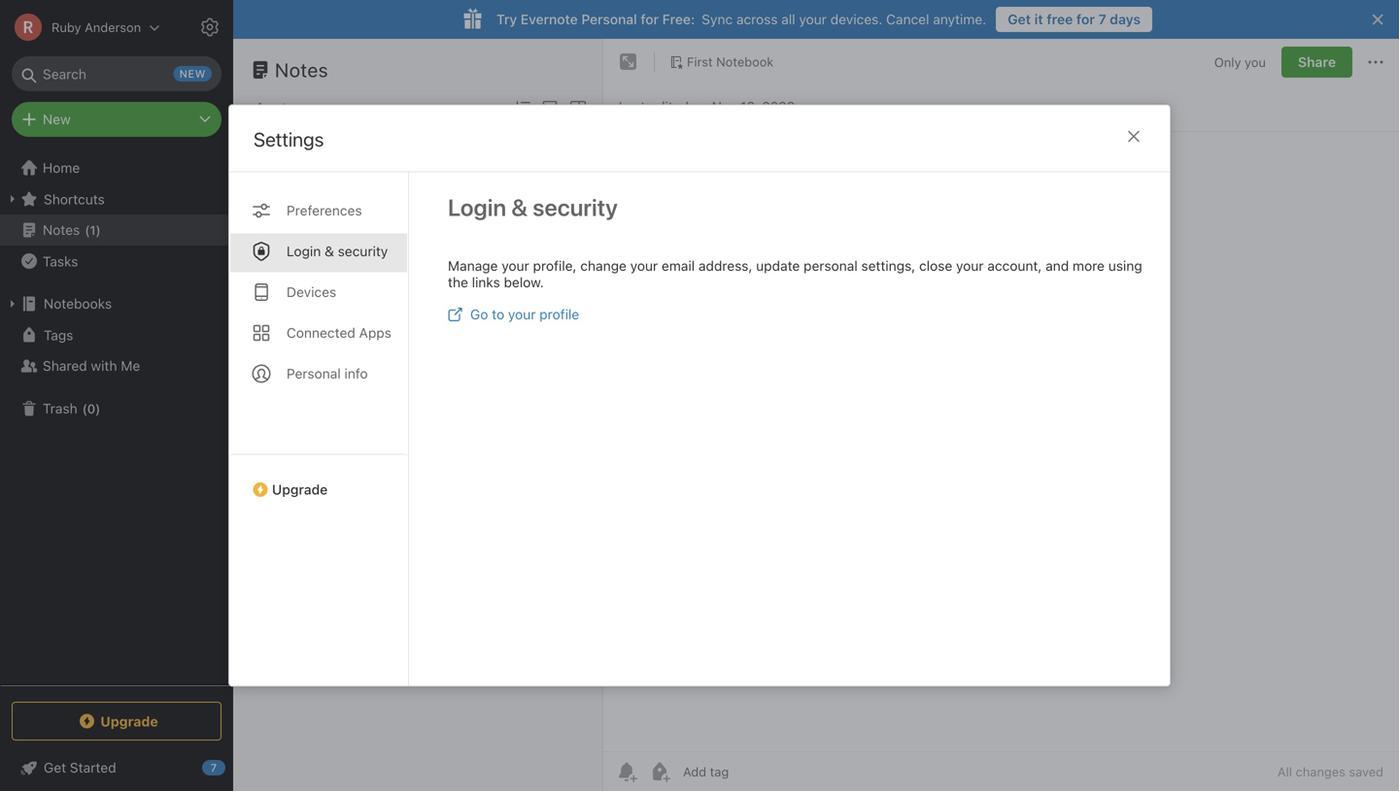 Task type: vqa. For each thing, say whether or not it's contained in the screenshot.
1
yes



Task type: describe. For each thing, give the bounding box(es) containing it.
0 horizontal spatial personal
[[287, 366, 341, 382]]

get it free for 7 days
[[1008, 11, 1141, 27]]

1 note
[[256, 100, 294, 116]]

trash ( 0 )
[[43, 401, 100, 417]]

trash
[[43, 401, 77, 417]]

milk
[[258, 171, 284, 187]]

profile
[[539, 307, 579, 323]]

first notebook
[[687, 55, 774, 69]]

all
[[1278, 765, 1292, 780]]

16,
[[740, 99, 758, 115]]

connected apps
[[287, 325, 391, 341]]

tags button
[[0, 320, 232, 351]]

manage
[[448, 258, 498, 274]]

devices.
[[830, 11, 882, 27]]

home
[[43, 160, 80, 176]]

to
[[492, 307, 504, 323]]

minutes
[[269, 211, 313, 225]]

anytime.
[[933, 11, 986, 27]]

first
[[687, 55, 713, 69]]

tree containing home
[[0, 153, 233, 685]]

( for notes
[[85, 223, 90, 237]]

shared with me
[[43, 358, 140, 374]]

settings
[[254, 128, 324, 151]]

and
[[1046, 258, 1069, 274]]

your left email
[[630, 258, 658, 274]]

me
[[121, 358, 140, 374]]

get it free for 7 days button
[[996, 7, 1152, 32]]

it
[[1034, 11, 1043, 27]]

address,
[[698, 258, 752, 274]]

all changes saved
[[1278, 765, 1384, 780]]

below.
[[504, 274, 544, 291]]

shared with me link
[[0, 351, 232, 382]]

notebook
[[716, 55, 774, 69]]

for for 7
[[1076, 11, 1095, 27]]

home link
[[0, 153, 233, 184]]

notes for notes
[[275, 58, 328, 81]]

settings,
[[861, 258, 915, 274]]

1 horizontal spatial login & security
[[448, 194, 618, 221]]

with
[[91, 358, 117, 374]]

expand notebooks image
[[5, 296, 20, 312]]

login inside tab list
[[287, 243, 321, 259]]

across
[[736, 11, 778, 27]]

on
[[692, 99, 708, 115]]

profile,
[[533, 258, 577, 274]]

share button
[[1281, 47, 1352, 78]]

more
[[1073, 258, 1105, 274]]

account,
[[987, 258, 1042, 274]]

0 horizontal spatial security
[[338, 243, 388, 259]]

notebooks
[[44, 296, 112, 312]]

info
[[344, 366, 368, 382]]

sugar
[[323, 171, 359, 187]]

) for trash
[[95, 402, 100, 416]]

links
[[472, 274, 500, 291]]

0 vertical spatial upgrade
[[272, 482, 328, 498]]

cheese
[[363, 171, 410, 187]]

update
[[756, 258, 800, 274]]

expand note image
[[617, 51, 640, 74]]

note window element
[[603, 39, 1399, 792]]

manage your profile, change your email address, update personal settings, close your account, and more using the links below.
[[448, 258, 1142, 291]]

only
[[1214, 55, 1241, 69]]

shortcuts
[[44, 191, 105, 207]]

2023
[[762, 99, 795, 115]]

grocery
[[258, 150, 310, 166]]

you
[[1245, 55, 1266, 69]]

get
[[1008, 11, 1031, 27]]

) for notes
[[96, 223, 101, 237]]

go
[[470, 307, 488, 323]]

changes
[[1296, 765, 1346, 780]]

0 vertical spatial login
[[448, 194, 506, 221]]

7
[[1098, 11, 1106, 27]]

cancel
[[886, 11, 929, 27]]

go to your profile
[[470, 307, 579, 323]]

Search text field
[[25, 56, 208, 91]]

only you
[[1214, 55, 1266, 69]]

devices
[[287, 284, 336, 300]]

list
[[314, 150, 337, 166]]

for for free:
[[641, 11, 659, 27]]

go to your profile button
[[448, 307, 579, 323]]

note
[[266, 100, 294, 116]]

eggs
[[288, 171, 319, 187]]

last
[[619, 99, 646, 115]]

evernote
[[521, 11, 578, 27]]

& inside tab list
[[325, 243, 334, 259]]



Task type: locate. For each thing, give the bounding box(es) containing it.
1 horizontal spatial security
[[533, 194, 618, 221]]

sync
[[702, 11, 733, 27]]

tab list
[[229, 172, 409, 686]]

tab list containing preferences
[[229, 172, 409, 686]]

0 vertical spatial 1
[[256, 100, 263, 116]]

) down the shortcuts button
[[96, 223, 101, 237]]

personal up expand note image
[[581, 11, 637, 27]]

1 vertical spatial 1
[[90, 223, 96, 237]]

your up below. on the left top
[[502, 258, 529, 274]]

0 vertical spatial security
[[533, 194, 618, 221]]

1 vertical spatial upgrade button
[[12, 702, 222, 741]]

0 horizontal spatial 1
[[90, 223, 96, 237]]

1 vertical spatial )
[[95, 402, 100, 416]]

for inside get it free for 7 days button
[[1076, 11, 1095, 27]]

0 horizontal spatial login
[[287, 243, 321, 259]]

login & security down ago
[[287, 243, 388, 259]]

new button
[[12, 102, 222, 137]]

add tag image
[[648, 761, 671, 784]]

change
[[580, 258, 627, 274]]

0 vertical spatial notes
[[275, 58, 328, 81]]

Note Editor text field
[[603, 132, 1399, 752]]

0 vertical spatial upgrade button
[[229, 454, 408, 506]]

notes up tasks
[[43, 222, 80, 238]]

ago
[[316, 211, 336, 225]]

1 horizontal spatial notes
[[275, 58, 328, 81]]

1 horizontal spatial personal
[[581, 11, 637, 27]]

6 minutes ago
[[258, 211, 336, 225]]

1 vertical spatial personal
[[287, 366, 341, 382]]

new
[[43, 111, 71, 127]]

tasks
[[43, 253, 78, 269]]

close
[[919, 258, 952, 274]]

1 vertical spatial login
[[287, 243, 321, 259]]

notebooks link
[[0, 289, 232, 320]]

1 vertical spatial security
[[338, 243, 388, 259]]

0 vertical spatial (
[[85, 223, 90, 237]]

tasks button
[[0, 246, 232, 277]]

first notebook button
[[663, 49, 780, 76]]

0 vertical spatial &
[[511, 194, 528, 221]]

None search field
[[25, 56, 208, 91]]

free:
[[662, 11, 695, 27]]

1 horizontal spatial upgrade button
[[229, 454, 408, 506]]

your right to
[[508, 307, 536, 323]]

free
[[1047, 11, 1073, 27]]

( inside notes ( 1 )
[[85, 223, 90, 237]]

tree
[[0, 153, 233, 685]]

2 for from the left
[[1076, 11, 1095, 27]]

1 horizontal spatial 1
[[256, 100, 263, 116]]

notes
[[275, 58, 328, 81], [43, 222, 80, 238]]

login & security up profile,
[[448, 194, 618, 221]]

1 for from the left
[[641, 11, 659, 27]]

settings image
[[198, 16, 222, 39]]

login down 6 minutes ago
[[287, 243, 321, 259]]

1 horizontal spatial upgrade
[[272, 482, 328, 498]]

login up manage
[[448, 194, 506, 221]]

login & security
[[448, 194, 618, 221], [287, 243, 388, 259]]

personal info
[[287, 366, 368, 382]]

login
[[448, 194, 506, 221], [287, 243, 321, 259]]

share
[[1298, 54, 1336, 70]]

) inside trash ( 0 )
[[95, 402, 100, 416]]

1
[[256, 100, 263, 116], [90, 223, 96, 237]]

nov
[[712, 99, 737, 115]]

0 horizontal spatial upgrade button
[[12, 702, 222, 741]]

)
[[96, 223, 101, 237], [95, 402, 100, 416]]

days
[[1110, 11, 1141, 27]]

apps
[[359, 325, 391, 341]]

1 ) from the top
[[96, 223, 101, 237]]

your right all
[[799, 11, 827, 27]]

1 down the shortcuts
[[90, 223, 96, 237]]

( down the shortcuts
[[85, 223, 90, 237]]

connected
[[287, 325, 355, 341]]

0 horizontal spatial notes
[[43, 222, 80, 238]]

0 horizontal spatial login & security
[[287, 243, 388, 259]]

security down preferences
[[338, 243, 388, 259]]

preferences
[[287, 203, 362, 219]]

) inside notes ( 1 )
[[96, 223, 101, 237]]

your right close
[[956, 258, 984, 274]]

edited
[[649, 99, 689, 115]]

( for trash
[[82, 402, 87, 416]]

0 horizontal spatial upgrade
[[100, 714, 158, 730]]

& up below. on the left top
[[511, 194, 528, 221]]

1 horizontal spatial for
[[1076, 11, 1095, 27]]

) right trash
[[95, 402, 100, 416]]

1 horizontal spatial &
[[511, 194, 528, 221]]

1 inside note list element
[[256, 100, 263, 116]]

1 left note
[[256, 100, 263, 116]]

1 inside notes ( 1 )
[[90, 223, 96, 237]]

1 horizontal spatial login
[[448, 194, 506, 221]]

try evernote personal for free: sync across all your devices. cancel anytime.
[[496, 11, 986, 27]]

6
[[258, 211, 266, 225]]

0 vertical spatial )
[[96, 223, 101, 237]]

shared
[[43, 358, 87, 374]]

personal
[[581, 11, 637, 27], [287, 366, 341, 382]]

0 vertical spatial personal
[[581, 11, 637, 27]]

2 ) from the top
[[95, 402, 100, 416]]

1 vertical spatial notes
[[43, 222, 80, 238]]

the
[[448, 274, 468, 291]]

tags
[[44, 327, 73, 343]]

1 vertical spatial upgrade
[[100, 714, 158, 730]]

notes up note
[[275, 58, 328, 81]]

for left "7"
[[1076, 11, 1095, 27]]

close image
[[1122, 125, 1145, 148]]

try
[[496, 11, 517, 27]]

0 horizontal spatial for
[[641, 11, 659, 27]]

( inside trash ( 0 )
[[82, 402, 87, 416]]

shortcuts button
[[0, 184, 232, 215]]

last edited on nov 16, 2023
[[619, 99, 795, 115]]

your
[[799, 11, 827, 27], [502, 258, 529, 274], [630, 258, 658, 274], [956, 258, 984, 274], [508, 307, 536, 323]]

email
[[662, 258, 695, 274]]

& down ago
[[325, 243, 334, 259]]

all
[[781, 11, 795, 27]]

0 vertical spatial login & security
[[448, 194, 618, 221]]

notes ( 1 )
[[43, 222, 101, 238]]

1 vertical spatial &
[[325, 243, 334, 259]]

personal
[[804, 258, 858, 274]]

&
[[511, 194, 528, 221], [325, 243, 334, 259]]

0
[[87, 402, 95, 416]]

personal down connected
[[287, 366, 341, 382]]

0 horizontal spatial &
[[325, 243, 334, 259]]

saved
[[1349, 765, 1384, 780]]

for left free:
[[641, 11, 659, 27]]

1 vertical spatial login & security
[[287, 243, 388, 259]]

1 vertical spatial (
[[82, 402, 87, 416]]

notes for notes ( 1 )
[[43, 222, 80, 238]]

security up profile,
[[533, 194, 618, 221]]

notes inside note list element
[[275, 58, 328, 81]]

add a reminder image
[[615, 761, 638, 784]]

using
[[1108, 258, 1142, 274]]

note list element
[[233, 39, 603, 792]]

grocery list milk eggs sugar cheese
[[258, 150, 410, 187]]

( right trash
[[82, 402, 87, 416]]

upgrade button
[[229, 454, 408, 506], [12, 702, 222, 741]]



